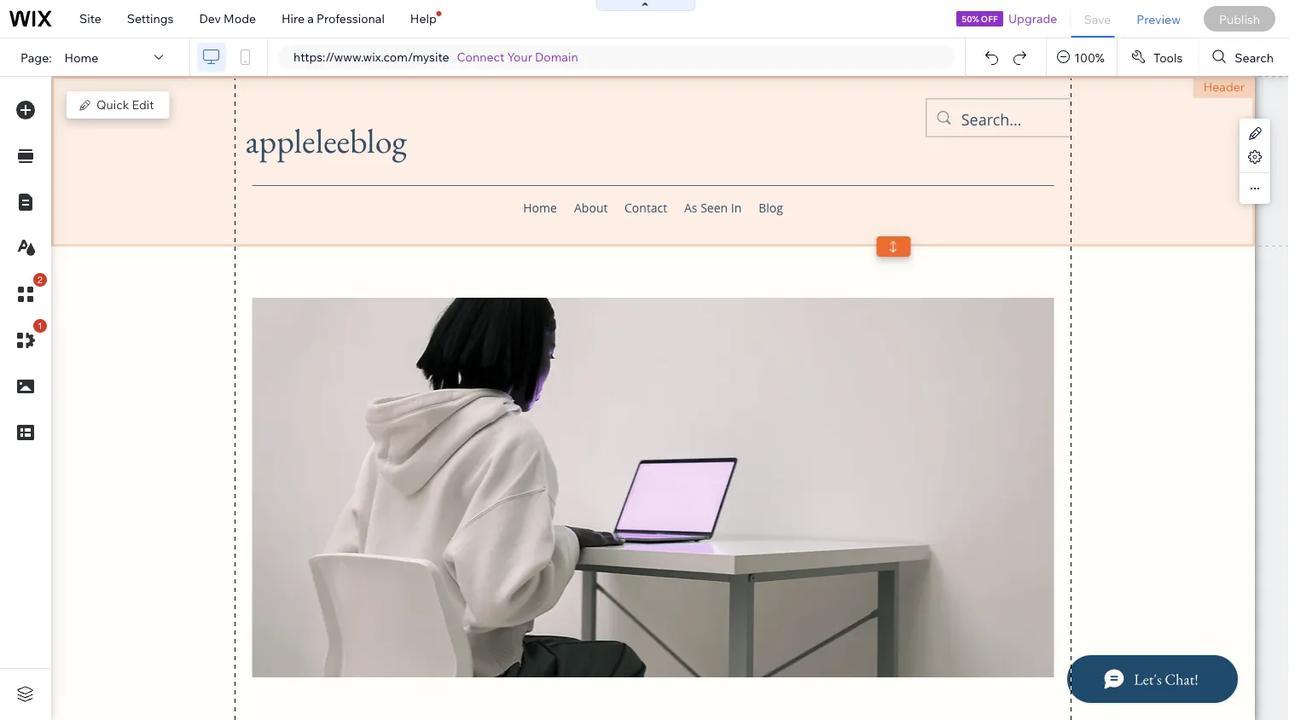 Task type: locate. For each thing, give the bounding box(es) containing it.
search
[[1235, 50, 1274, 65]]

section: welcome
[[1145, 228, 1245, 243]]

help
[[410, 11, 437, 26]]

publish
[[1220, 11, 1261, 26]]

domain
[[535, 50, 578, 64]]

save
[[1084, 11, 1112, 26]]

https://www.wix.com/mysite
[[294, 50, 449, 64]]

dev mode
[[199, 11, 256, 26]]

connect
[[457, 50, 505, 64]]

add section
[[627, 239, 695, 254]]

settings
[[127, 11, 174, 26]]

https://www.wix.com/mysite connect your domain
[[294, 50, 578, 64]]

preview button
[[1124, 0, 1194, 38]]

tools
[[1154, 50, 1183, 65]]

2
[[37, 274, 43, 285]]

mode
[[224, 11, 256, 26]]

search button
[[1199, 38, 1290, 76]]

hire a professional
[[282, 11, 385, 26]]

add section button
[[596, 234, 711, 259]]

100% button
[[1047, 38, 1117, 76]]

section:
[[1145, 228, 1191, 243]]

upgrade
[[1009, 11, 1058, 26]]

add
[[627, 239, 650, 254]]



Task type: vqa. For each thing, say whether or not it's contained in the screenshot.
Section:
yes



Task type: describe. For each thing, give the bounding box(es) containing it.
section
[[652, 239, 695, 254]]

professional
[[317, 11, 385, 26]]

site
[[79, 11, 101, 26]]

publish button
[[1204, 6, 1276, 32]]

50% off
[[962, 13, 998, 24]]

tools button
[[1118, 38, 1199, 76]]

home
[[65, 50, 98, 65]]

welcome
[[1193, 228, 1245, 243]]

1
[[37, 320, 43, 332]]

your
[[507, 50, 532, 64]]

dev
[[199, 11, 221, 26]]

hire
[[282, 11, 305, 26]]

a
[[307, 11, 314, 26]]

1 button
[[8, 319, 47, 358]]

save button
[[1071, 0, 1124, 38]]

off
[[981, 13, 998, 24]]

preview
[[1137, 11, 1181, 26]]

2 button
[[8, 273, 47, 312]]

100%
[[1075, 50, 1105, 65]]

50%
[[962, 13, 979, 24]]



